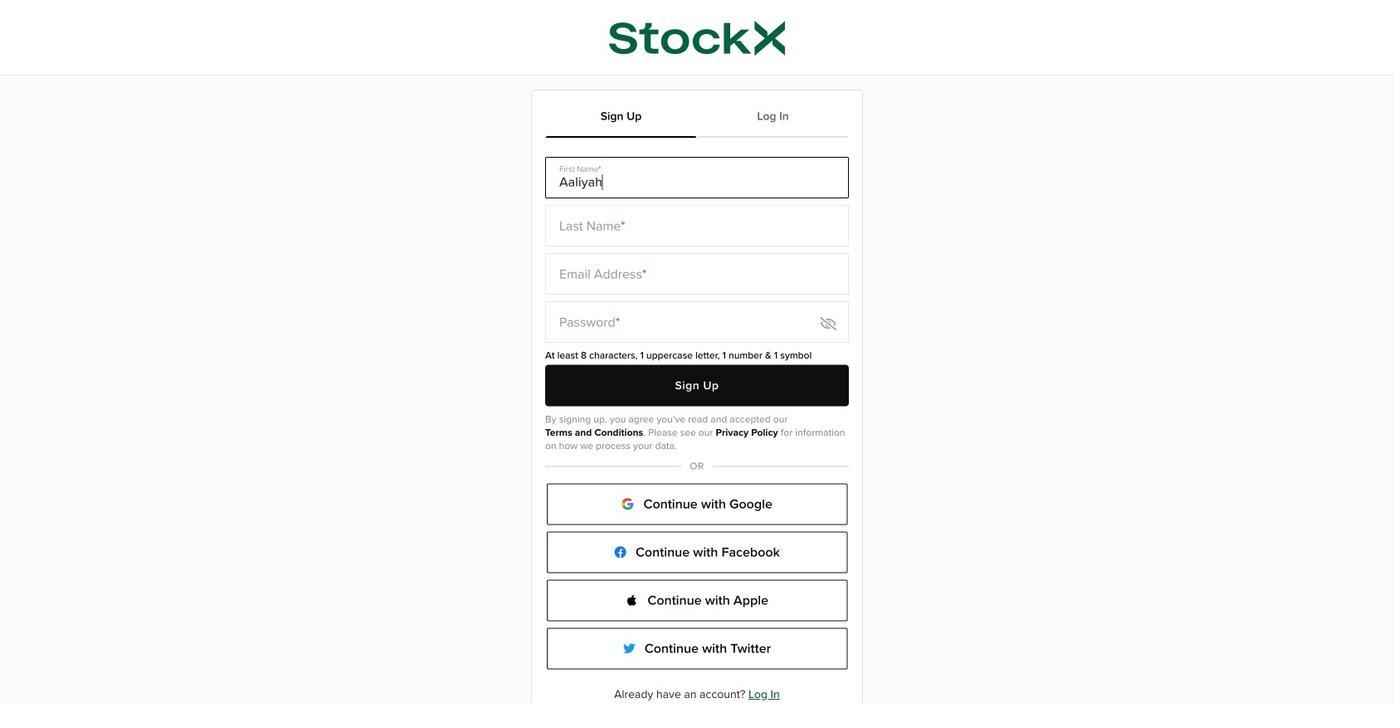 Task type: describe. For each thing, give the bounding box(es) containing it.
stockx image
[[609, 21, 785, 56]]



Task type: locate. For each thing, give the bounding box(es) containing it.
  password field
[[551, 302, 815, 342]]

  email field
[[551, 254, 844, 294]]

  text field
[[551, 158, 844, 198]]

  text field
[[551, 206, 844, 246]]



